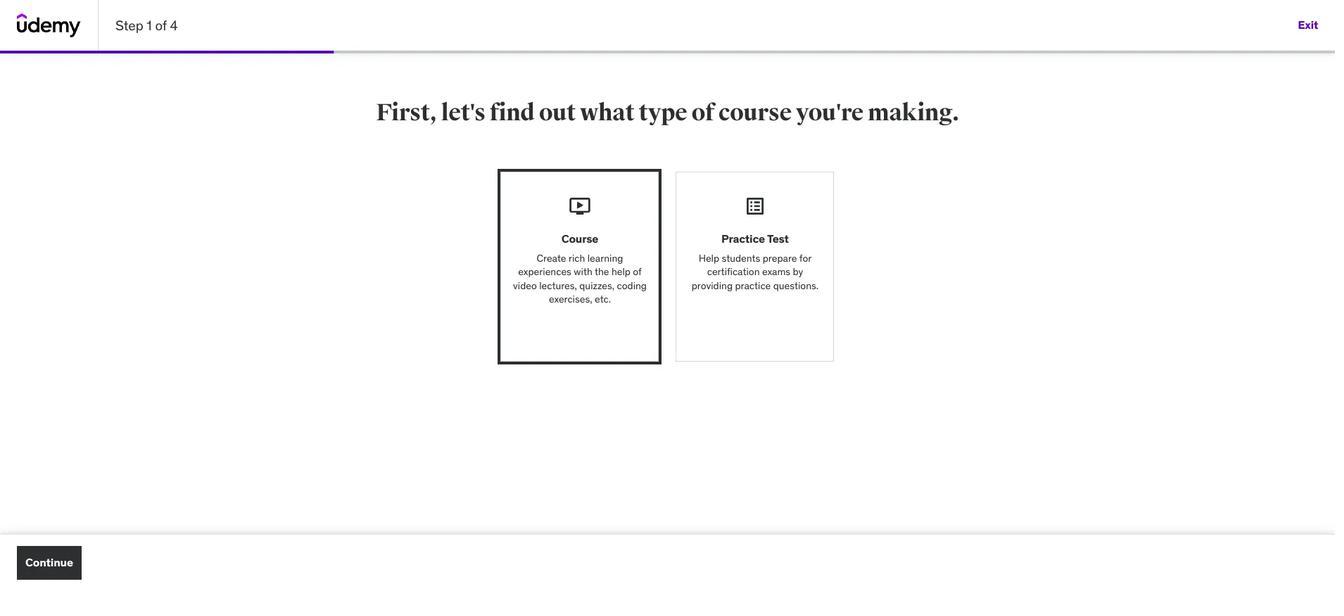 Task type: vqa. For each thing, say whether or not it's contained in the screenshot.
experiences
yes



Task type: locate. For each thing, give the bounding box(es) containing it.
of right type
[[691, 98, 714, 127]]

1 horizontal spatial of
[[633, 265, 642, 278]]

test
[[767, 232, 789, 246]]

of
[[155, 17, 167, 34], [691, 98, 714, 127], [633, 265, 642, 278]]

exit
[[1298, 18, 1318, 32]]

udemy image
[[17, 13, 81, 37]]

students
[[722, 252, 760, 264]]

help
[[612, 265, 631, 278]]

0 horizontal spatial of
[[155, 17, 167, 34]]

of right 1
[[155, 17, 167, 34]]

4
[[170, 17, 178, 34]]

let's
[[441, 98, 485, 127]]

of up the coding
[[633, 265, 642, 278]]

practice
[[735, 279, 771, 292]]

1
[[147, 17, 152, 34]]

2 vertical spatial of
[[633, 265, 642, 278]]

certification
[[707, 265, 760, 278]]

by
[[793, 265, 803, 278]]

video
[[513, 279, 537, 292]]

exit button
[[1298, 8, 1318, 42]]

prepare
[[763, 252, 797, 264]]

1 vertical spatial of
[[691, 98, 714, 127]]

first,
[[376, 98, 437, 127]]

etc.
[[595, 293, 611, 306]]

practice test help students prepare for certification exams by providing practice questions.
[[692, 232, 819, 292]]

help
[[699, 252, 719, 264]]

find
[[490, 98, 535, 127]]

continue button
[[17, 546, 82, 580]]

what
[[580, 98, 635, 127]]



Task type: describe. For each thing, give the bounding box(es) containing it.
course
[[561, 232, 598, 246]]

step 1 of 4
[[115, 17, 178, 34]]

exercises,
[[549, 293, 592, 306]]

questions.
[[773, 279, 819, 292]]

you're
[[796, 98, 864, 127]]

making.
[[868, 98, 959, 127]]

step
[[115, 17, 143, 34]]

learning
[[587, 252, 623, 264]]

exams
[[762, 265, 790, 278]]

first, let's find out what type of course you're making.
[[376, 98, 959, 127]]

of inside course create rich learning experiences with the help of video lectures, quizzes, coding exercises, etc.
[[633, 265, 642, 278]]

with
[[574, 265, 592, 278]]

create
[[537, 252, 566, 264]]

for
[[799, 252, 812, 264]]

course create rich learning experiences with the help of video lectures, quizzes, coding exercises, etc.
[[513, 232, 647, 306]]

coding
[[617, 279, 647, 292]]

the
[[595, 265, 609, 278]]

step 1 of 4 element
[[0, 51, 334, 53]]

type
[[639, 98, 687, 127]]

out
[[539, 98, 576, 127]]

providing
[[692, 279, 733, 292]]

rich
[[569, 252, 585, 264]]

continue
[[25, 556, 73, 570]]

practice
[[721, 232, 765, 246]]

course
[[718, 98, 792, 127]]

experiences
[[518, 265, 571, 278]]

quizzes,
[[579, 279, 614, 292]]

lectures,
[[539, 279, 577, 292]]

2 horizontal spatial of
[[691, 98, 714, 127]]

0 vertical spatial of
[[155, 17, 167, 34]]



